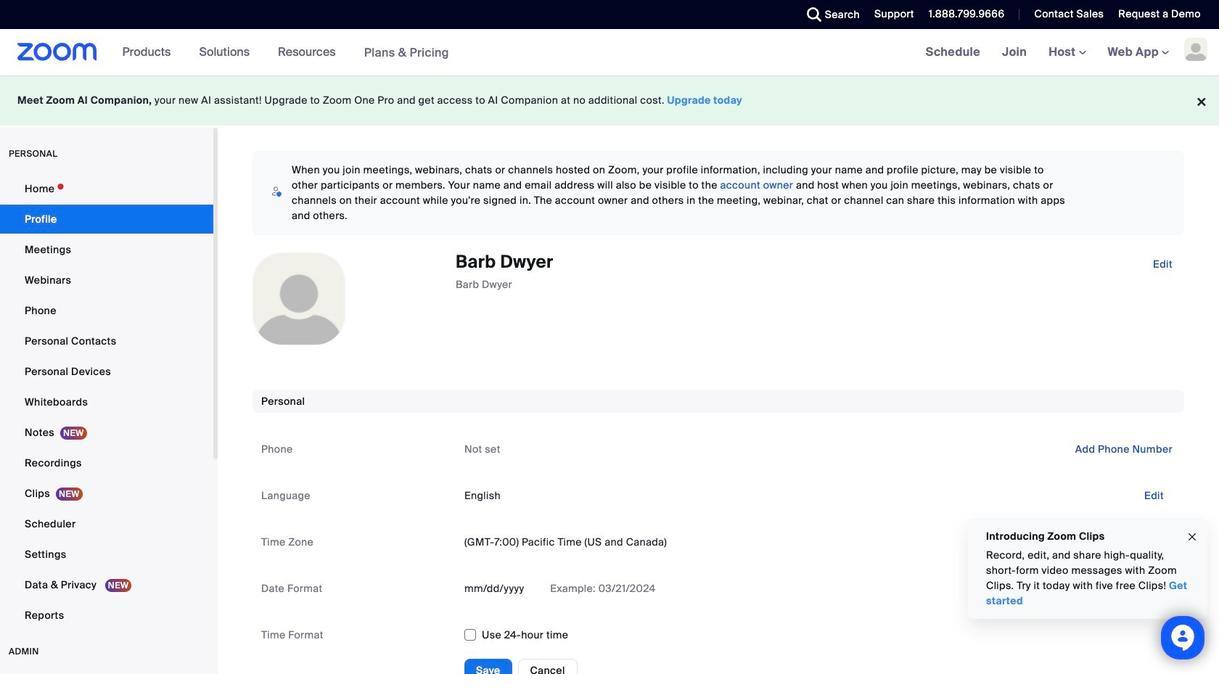 Task type: locate. For each thing, give the bounding box(es) containing it.
profile picture image
[[1185, 38, 1208, 61]]

product information navigation
[[112, 29, 460, 76]]

footer
[[0, 76, 1220, 126]]

banner
[[0, 29, 1220, 76]]

zoom logo image
[[17, 43, 97, 61]]



Task type: describe. For each thing, give the bounding box(es) containing it.
personal menu menu
[[0, 174, 213, 632]]

edit user photo image
[[288, 293, 311, 306]]

meetings navigation
[[915, 29, 1220, 76]]

user photo image
[[253, 253, 345, 345]]

close image
[[1187, 529, 1199, 546]]



Task type: vqa. For each thing, say whether or not it's contained in the screenshot.
Personal Menu menu
yes



